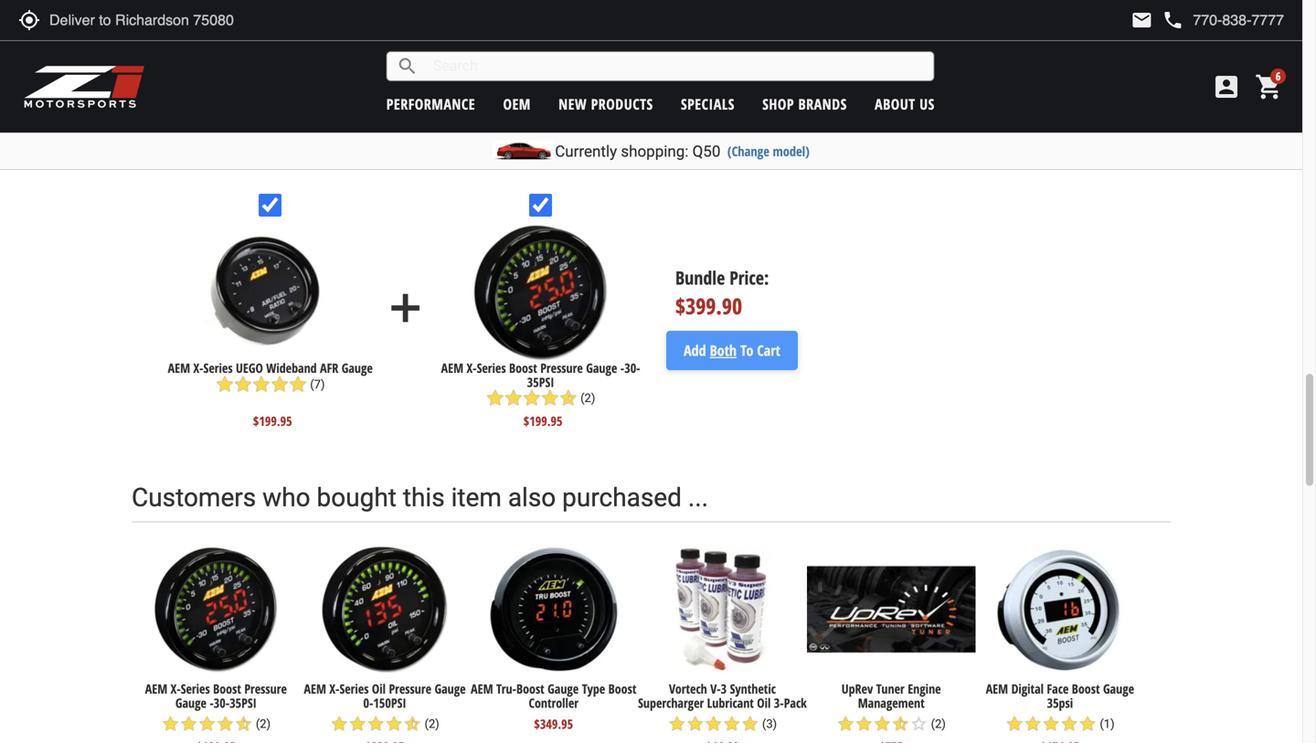 Task type: describe. For each thing, give the bounding box(es) containing it.
1 $199.95 from the left
[[253, 412, 292, 430]]

wideband
[[266, 359, 317, 377]]

item
[[451, 483, 502, 513]]

gauge inside aem digital face boost gauge 35psi star star star star star (1)
[[1103, 680, 1134, 698]]

shopping_cart link
[[1251, 72, 1284, 101]]

also
[[508, 483, 556, 513]]

o2 sensor bung
[[527, 38, 615, 52]]

35psi
[[1047, 694, 1073, 712]]

customers who bought this item also purchased ...
[[132, 483, 708, 513]]

add both to cart
[[684, 341, 781, 360]]

Search search field
[[418, 52, 934, 80]]

(2) inside aem x-series boost pressure gauge -30- 35psi star star star star star_half (2) $199.95
[[581, 391, 595, 405]]

(2) inside uprev tuner engine management star star star star_half star_border (2)
[[931, 717, 946, 731]]

account_box link
[[1208, 72, 1246, 101]]

purchased
[[562, 483, 682, 513]]

star_half inside uprev tuner engine management star star star star_half star_border (2)
[[892, 715, 910, 733]]

afr
[[320, 359, 339, 377]]

(7)
[[310, 377, 325, 391]]

about us
[[875, 94, 935, 114]]

series for aem x-series boost pressure gauge -30- 35psi star star star star star_half (2) $199.95
[[477, 359, 506, 377]]

bought
[[257, 124, 338, 154]]

boost for aem x-series boost pressure gauge -30- 35psi star star star star star_half (2) $199.95
[[509, 359, 537, 377]]

series for aem x-series uego wideband afr gauge star star star star star (7)
[[203, 359, 233, 377]]

oil inside aem x-series oil pressure gauge 0-150psi star star star star star_half (2)
[[372, 680, 386, 698]]

cart
[[757, 341, 781, 360]]

aem digital face boost gauge 35psi star star star star star (1)
[[986, 680, 1134, 733]]

aem for aem x-series boost pressure gauge -30- 35psi star star star star star_half (2) $199.95
[[441, 359, 464, 377]]

model)
[[773, 142, 810, 160]]

my_location
[[18, 9, 40, 31]]

engine
[[908, 680, 941, 698]]

x- for aem x-series boost pressure gauge -30-35psi star star star star star_half (2)
[[171, 680, 181, 698]]

performance
[[386, 94, 475, 114]]

together
[[344, 124, 445, 154]]

shop brands
[[763, 94, 847, 114]]

bung
[[587, 38, 615, 52]]

new products
[[559, 94, 653, 114]]

aem for aem x-series boost pressure gauge -30-35psi star star star star star_half (2)
[[145, 680, 167, 698]]

management
[[858, 694, 925, 712]]

price:
[[730, 265, 769, 290]]

gauge inside aem x-series oil pressure gauge 0-150psi star star star star star_half (2)
[[435, 680, 466, 698]]

customers
[[132, 483, 256, 513]]

x- for aem x-series uego wideband afr gauge star star star star star (7)
[[193, 359, 203, 377]]

shop brands link
[[763, 94, 847, 114]]

phone
[[1162, 9, 1184, 31]]

both
[[710, 341, 737, 360]]

- for aem x-series boost pressure gauge -30- 35psi star star star star star_half (2) $199.95
[[621, 359, 625, 377]]

this
[[403, 483, 445, 513]]

30- for aem x-series boost pressure gauge -30-35psi star star star star star_half (2)
[[214, 694, 230, 712]]

mail link
[[1131, 9, 1153, 31]]

$349.95
[[534, 715, 573, 733]]

v-
[[710, 680, 721, 698]]

series for aem x-series boost pressure gauge -30-35psi star star star star star_half (2)
[[181, 680, 210, 698]]

uprev
[[842, 680, 873, 698]]

search
[[396, 55, 418, 77]]

aem for aem x-series uego wideband afr gauge star star star star star (7)
[[168, 359, 190, 377]]

30- for aem x-series boost pressure gauge -30- 35psi star star star star star_half (2) $199.95
[[625, 359, 640, 377]]

star_border
[[910, 715, 928, 733]]

x- for aem x-series boost pressure gauge -30- 35psi star star star star star_half (2) $199.95
[[467, 359, 477, 377]]

bundle
[[676, 265, 725, 290]]

add
[[383, 285, 428, 331]]

(3)
[[762, 717, 777, 731]]

currently shopping: q50 (change model)
[[555, 142, 810, 160]]

performance link
[[386, 94, 475, 114]]

gauge inside aem x-series boost pressure gauge -30-35psi star star star star star_half (2)
[[175, 694, 207, 712]]

to
[[741, 341, 754, 360]]

x- for aem x-series oil pressure gauge 0-150psi star star star star star_half (2)
[[329, 680, 340, 698]]

new
[[559, 94, 587, 114]]

add
[[684, 341, 706, 360]]

(2) inside aem x-series boost pressure gauge -30-35psi star star star star star_half (2)
[[256, 717, 271, 731]]

star_half inside aem x-series boost pressure gauge -30-35psi star star star star star_half (2)
[[235, 715, 253, 733]]

star_half inside aem x-series oil pressure gauge 0-150psi star star star star star_half (2)
[[403, 715, 422, 733]]

controller
[[529, 694, 579, 712]]

sensor
[[546, 38, 584, 52]]

account_box
[[1212, 72, 1241, 101]]

vortech
[[669, 680, 707, 698]]

pressure for aem x-series oil pressure gauge 0-150psi star star star star star_half (2)
[[389, 680, 432, 698]]

aem x-series boost pressure gauge -30- 35psi star star star star star_half (2) $199.95
[[441, 359, 640, 430]]

about
[[875, 94, 916, 114]]



Task type: vqa. For each thing, say whether or not it's contained in the screenshot.


Task type: locate. For each thing, give the bounding box(es) containing it.
aem for aem digital face boost gauge 35psi star star star star star (1)
[[986, 680, 1008, 698]]

oil inside vortech v-3 synthetic supercharger lubricant oil 3-pack star star star star star (3)
[[757, 694, 771, 712]]

30- inside aem x-series boost pressure gauge -30-35psi star star star star star_half (2)
[[214, 694, 230, 712]]

$199.95
[[253, 412, 292, 430], [524, 412, 563, 430]]

aem inside aem x-series boost pressure gauge -30-35psi star star star star star_half (2)
[[145, 680, 167, 698]]

0 horizontal spatial -
[[210, 694, 214, 712]]

0 horizontal spatial pressure
[[244, 680, 287, 698]]

0 horizontal spatial oil
[[372, 680, 386, 698]]

boost inside aem x-series boost pressure gauge -30- 35psi star star star star star_half (2) $199.95
[[509, 359, 537, 377]]

1 vertical spatial -
[[210, 694, 214, 712]]

series inside aem x-series boost pressure gauge -30- 35psi star star star star star_half (2) $199.95
[[477, 359, 506, 377]]

0 vertical spatial 35psi
[[527, 373, 554, 391]]

supercharger
[[638, 694, 704, 712]]

- inside aem x-series boost pressure gauge -30-35psi star star star star star_half (2)
[[210, 694, 214, 712]]

aem x-series boost pressure gauge -30-35psi star star star star star_half (2)
[[145, 680, 287, 733]]

3-
[[774, 694, 784, 712]]

aem x-series uego wideband afr gauge star star star star star (7)
[[168, 359, 373, 393]]

star
[[216, 375, 234, 393], [234, 375, 252, 393], [252, 375, 271, 393], [271, 375, 289, 393], [289, 375, 307, 393], [486, 389, 505, 407], [505, 389, 523, 407], [523, 389, 541, 407], [541, 389, 559, 407], [161, 715, 180, 733], [180, 715, 198, 733], [198, 715, 216, 733], [216, 715, 235, 733], [330, 715, 349, 733], [349, 715, 367, 733], [367, 715, 385, 733], [385, 715, 403, 733], [668, 715, 686, 733], [686, 715, 705, 733], [705, 715, 723, 733], [723, 715, 741, 733], [741, 715, 759, 733], [837, 715, 855, 733], [855, 715, 873, 733], [873, 715, 892, 733], [1006, 715, 1024, 733], [1024, 715, 1042, 733], [1042, 715, 1061, 733], [1061, 715, 1079, 733], [1079, 715, 1097, 733]]

tuner
[[876, 680, 905, 698]]

(change model) link
[[728, 142, 810, 160]]

oem
[[503, 94, 531, 114]]

pressure inside aem x-series boost pressure gauge -30-35psi star star star star star_half (2)
[[244, 680, 287, 698]]

mail
[[1131, 9, 1153, 31]]

35psi inside aem x-series boost pressure gauge -30- 35psi star star star star star_half (2) $199.95
[[527, 373, 554, 391]]

0-
[[363, 694, 373, 712]]

type
[[582, 680, 605, 698]]

0 vertical spatial -
[[621, 359, 625, 377]]

1 horizontal spatial 35psi
[[527, 373, 554, 391]]

series
[[203, 359, 233, 377], [477, 359, 506, 377], [181, 680, 210, 698], [340, 680, 369, 698]]

pressure for aem x-series boost pressure gauge -30- 35psi star star star star star_half (2) $199.95
[[540, 359, 583, 377]]

x- inside aem x-series boost pressure gauge -30- 35psi star star star star star_half (2) $199.95
[[467, 359, 477, 377]]

mail phone
[[1131, 9, 1184, 31]]

new products link
[[559, 94, 653, 114]]

3
[[721, 680, 727, 698]]

2 horizontal spatial pressure
[[540, 359, 583, 377]]

35psi inside aem x-series boost pressure gauge -30-35psi star star star star star_half (2)
[[230, 694, 257, 712]]

boost
[[509, 359, 537, 377], [213, 680, 241, 698], [517, 680, 545, 698], [609, 680, 637, 698], [1072, 680, 1100, 698]]

o2
[[527, 38, 543, 52]]

vortech v-3 synthetic supercharger lubricant oil 3-pack star star star star star (3)
[[638, 680, 807, 733]]

2 $199.95 from the left
[[524, 412, 563, 430]]

boost for aem x-series boost pressure gauge -30-35psi star star star star star_half (2)
[[213, 680, 241, 698]]

face
[[1047, 680, 1069, 698]]

$199.95 down aem x-series uego wideband afr gauge star star star star star (7)
[[253, 412, 292, 430]]

1 vertical spatial 30-
[[214, 694, 230, 712]]

shopping:
[[621, 142, 689, 160]]

30-
[[625, 359, 640, 377], [214, 694, 230, 712]]

$199.95 up also
[[524, 412, 563, 430]]

frequently bought together
[[132, 124, 445, 154]]

aem x-series oil pressure gauge 0-150psi star star star star star_half (2)
[[304, 680, 466, 733]]

pressure inside aem x-series oil pressure gauge 0-150psi star star star star star_half (2)
[[389, 680, 432, 698]]

1 horizontal spatial 30-
[[625, 359, 640, 377]]

- for aem x-series boost pressure gauge -30-35psi star star star star star_half (2)
[[210, 694, 214, 712]]

series inside aem x-series boost pressure gauge -30-35psi star star star star star_half (2)
[[181, 680, 210, 698]]

0 horizontal spatial $199.95
[[253, 412, 292, 430]]

pressure for aem x-series boost pressure gauge -30-35psi star star star star star_half (2)
[[244, 680, 287, 698]]

q50
[[693, 142, 721, 160]]

star_half inside aem x-series boost pressure gauge -30- 35psi star star star star star_half (2) $199.95
[[559, 389, 578, 407]]

None checkbox
[[259, 194, 282, 216], [529, 194, 552, 216], [259, 194, 282, 216], [529, 194, 552, 216]]

aem tru-boost gauge type boost controller $349.95
[[471, 680, 637, 733]]

brands
[[799, 94, 847, 114]]

uego
[[236, 359, 263, 377]]

x- inside aem x-series oil pressure gauge 0-150psi star star star star star_half (2)
[[329, 680, 340, 698]]

oil
[[372, 680, 386, 698], [757, 694, 771, 712]]

boost inside aem x-series boost pressure gauge -30-35psi star star star star star_half (2)
[[213, 680, 241, 698]]

aem
[[168, 359, 190, 377], [441, 359, 464, 377], [145, 680, 167, 698], [304, 680, 326, 698], [471, 680, 493, 698], [986, 680, 1008, 698]]

z1 motorsports logo image
[[23, 64, 146, 110]]

gauge inside aem x-series boost pressure gauge -30- 35psi star star star star star_half (2) $199.95
[[586, 359, 617, 377]]

gauge inside aem x-series uego wideband afr gauge star star star star star (7)
[[342, 359, 373, 377]]

(1)
[[1100, 717, 1115, 731]]

-
[[621, 359, 625, 377], [210, 694, 214, 712]]

phone link
[[1162, 9, 1284, 31]]

gauge inside aem tru-boost gauge type boost controller $349.95
[[548, 680, 579, 698]]

$199.95 inside aem x-series boost pressure gauge -30- 35psi star star star star star_half (2) $199.95
[[524, 412, 563, 430]]

currently
[[555, 142, 617, 160]]

x- inside aem x-series boost pressure gauge -30-35psi star star star star star_half (2)
[[171, 680, 181, 698]]

frequently
[[132, 124, 250, 154]]

1 horizontal spatial $199.95
[[524, 412, 563, 430]]

pressure
[[540, 359, 583, 377], [244, 680, 287, 698], [389, 680, 432, 698]]

pack
[[784, 694, 807, 712]]

(change
[[728, 142, 770, 160]]

0 horizontal spatial 30-
[[214, 694, 230, 712]]

0 horizontal spatial 35psi
[[230, 694, 257, 712]]

bought
[[317, 483, 397, 513]]

shopping_cart
[[1255, 72, 1284, 101]]

series inside aem x-series uego wideband afr gauge star star star star star (7)
[[203, 359, 233, 377]]

1 vertical spatial 35psi
[[230, 694, 257, 712]]

bundle price: $399.90
[[676, 265, 769, 321]]

oem link
[[503, 94, 531, 114]]

(2)
[[581, 391, 595, 405], [256, 717, 271, 731], [425, 717, 440, 731], [931, 717, 946, 731]]

pressure inside aem x-series boost pressure gauge -30- 35psi star star star star star_half (2) $199.95
[[540, 359, 583, 377]]

aem for aem x-series oil pressure gauge 0-150psi star star star star star_half (2)
[[304, 680, 326, 698]]

(2) inside aem x-series oil pressure gauge 0-150psi star star star star star_half (2)
[[425, 717, 440, 731]]

...
[[688, 483, 708, 513]]

aem inside aem x-series uego wideband afr gauge star star star star star (7)
[[168, 359, 190, 377]]

uprev tuner engine management star star star star_half star_border (2)
[[837, 680, 946, 733]]

series for aem x-series oil pressure gauge 0-150psi star star star star star_half (2)
[[340, 680, 369, 698]]

specials link
[[681, 94, 735, 114]]

- inside aem x-series boost pressure gauge -30- 35psi star star star star star_half (2) $199.95
[[621, 359, 625, 377]]

who
[[262, 483, 310, 513]]

x- inside aem x-series uego wideband afr gauge star star star star star (7)
[[193, 359, 203, 377]]

boost inside aem digital face boost gauge 35psi star star star star star (1)
[[1072, 680, 1100, 698]]

aem inside aem digital face boost gauge 35psi star star star star star (1)
[[986, 680, 1008, 698]]

0 vertical spatial 30-
[[625, 359, 640, 377]]

aem inside aem x-series oil pressure gauge 0-150psi star star star star star_half (2)
[[304, 680, 326, 698]]

x-
[[193, 359, 203, 377], [467, 359, 477, 377], [171, 680, 181, 698], [329, 680, 340, 698]]

1 horizontal spatial oil
[[757, 694, 771, 712]]

$399.90
[[676, 291, 742, 321]]

boost for aem digital face boost gauge 35psi star star star star star (1)
[[1072, 680, 1100, 698]]

lubricant
[[707, 694, 754, 712]]

35psi for aem x-series boost pressure gauge -30-35psi star star star star star_half (2)
[[230, 694, 257, 712]]

1 horizontal spatial pressure
[[389, 680, 432, 698]]

tru-
[[496, 680, 517, 698]]

aem inside aem x-series boost pressure gauge -30- 35psi star star star star star_half (2) $199.95
[[441, 359, 464, 377]]

us
[[920, 94, 935, 114]]

aem inside aem tru-boost gauge type boost controller $349.95
[[471, 680, 493, 698]]

150psi
[[373, 694, 406, 712]]

35psi for aem x-series boost pressure gauge -30- 35psi star star star star star_half (2) $199.95
[[527, 373, 554, 391]]

star_half
[[559, 389, 578, 407], [235, 715, 253, 733], [403, 715, 422, 733], [892, 715, 910, 733]]

digital
[[1012, 680, 1044, 698]]

shop
[[763, 94, 794, 114]]

synthetic
[[730, 680, 776, 698]]

35psi
[[527, 373, 554, 391], [230, 694, 257, 712]]

specials
[[681, 94, 735, 114]]

1 horizontal spatial -
[[621, 359, 625, 377]]

products
[[591, 94, 653, 114]]

series inside aem x-series oil pressure gauge 0-150psi star star star star star_half (2)
[[340, 680, 369, 698]]

30- inside aem x-series boost pressure gauge -30- 35psi star star star star star_half (2) $199.95
[[625, 359, 640, 377]]

aem for aem tru-boost gauge type boost controller $349.95
[[471, 680, 493, 698]]

about us link
[[875, 94, 935, 114]]



